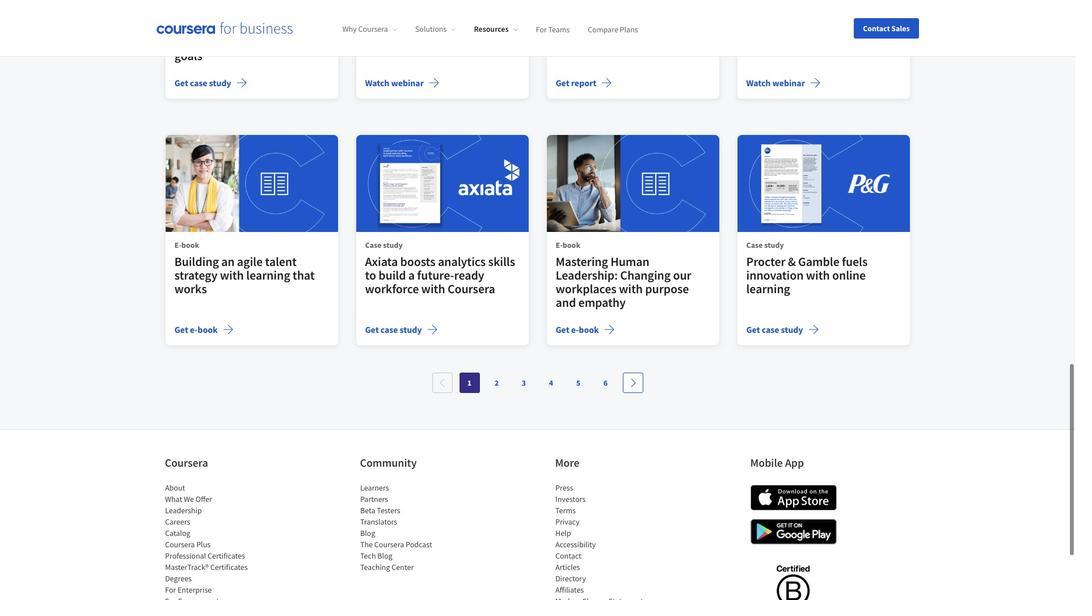 Task type: describe. For each thing, give the bounding box(es) containing it.
with inside pwc partners with coursera to power innovation and support aggressive revenue goals
[[248, 7, 272, 23]]

our
[[673, 268, 692, 283]]

&
[[788, 254, 796, 270]]

get e-book button for and
[[556, 323, 615, 337]]

2
[[495, 378, 499, 388]]

that
[[293, 268, 315, 283]]

id56499 resourcetile 316x180 image
[[547, 135, 720, 232]]

2 l&d from the left
[[556, 7, 578, 23]]

for teams
[[536, 24, 570, 34]]

work
[[797, 34, 825, 50]]

partners
[[360, 495, 388, 505]]

webinar for enhancing
[[773, 77, 805, 89]]

1 vertical spatial certificates
[[210, 563, 248, 573]]

compare plans link
[[588, 24, 638, 34]]

watch for unlocking the value of l&d
[[365, 77, 390, 89]]

beta testers link
[[360, 506, 400, 516]]

coursera inside pwc partners with coursera to power innovation and support aggressive revenue goals
[[275, 7, 322, 23]]

0 horizontal spatial get case study
[[175, 77, 231, 89]]

for enterprise link
[[165, 585, 212, 596]]

learners partners beta testers translators blog the coursera podcast tech blog teaching center
[[360, 483, 432, 573]]

enhancing
[[747, 7, 803, 23]]

leadership:
[[556, 268, 618, 283]]

watch webinar for enhancing l&d with generative ai: pioneering the future of work
[[747, 77, 805, 89]]

case for procter & gamble fuels innovation with online learning
[[762, 324, 780, 336]]

why coursera link
[[343, 24, 397, 34]]

list for more
[[555, 483, 652, 601]]

mastering
[[556, 254, 608, 270]]

build
[[379, 268, 406, 283]]

book down empathy
[[579, 324, 599, 336]]

translators
[[360, 517, 397, 528]]

catalog link
[[165, 529, 190, 539]]

learners link
[[360, 483, 389, 494]]

why
[[343, 24, 357, 34]]

skills
[[489, 254, 516, 270]]

we
[[184, 495, 194, 505]]

for inside about what we offer leadership careers catalog coursera plus professional certificates mastertrack® certificates degrees for enterprise
[[165, 585, 176, 596]]

get for axiata boosts analytics skills to build a future-ready workforce with coursera
[[365, 324, 379, 336]]

blog link
[[360, 529, 375, 539]]

analytics
[[438, 254, 486, 270]]

with inside case study axiata boosts analytics skills to build a future-ready workforce with coursera
[[422, 281, 445, 297]]

get case study button for axiata boosts analytics skills to build a future-ready workforce with coursera
[[365, 323, 438, 337]]

study for get case study button related to procter & gamble fuels innovation with online learning
[[781, 324, 804, 336]]

webinar for unlocking
[[391, 77, 424, 89]]

2 button
[[487, 373, 507, 394]]

with inside enhancing l&d with generative ai: pioneering the future of work
[[830, 7, 854, 23]]

community
[[360, 456, 417, 470]]

compare plans
[[588, 24, 638, 34]]

works
[[175, 281, 207, 297]]

center
[[392, 563, 414, 573]]

catalog
[[165, 529, 190, 539]]

and inside pwc partners with coursera to power innovation and support aggressive revenue goals
[[284, 21, 304, 37]]

press link
[[555, 483, 573, 494]]

revenue
[[278, 34, 321, 50]]

talent
[[265, 254, 297, 270]]

e- for building an agile talent strategy with learning that works
[[175, 240, 182, 251]]

coursera plus link
[[165, 540, 210, 550]]

contact link
[[555, 551, 581, 562]]

e- for mastering human leadership: changing our workplaces with purpose and empathy
[[556, 240, 563, 251]]

the coursera podcast link
[[360, 540, 432, 550]]

help link
[[555, 529, 571, 539]]

for teams link
[[536, 24, 570, 34]]

more
[[555, 456, 580, 470]]

e- for and
[[572, 324, 579, 336]]

privacy link
[[555, 517, 580, 528]]

leadership link
[[165, 506, 202, 516]]

plans
[[620, 24, 638, 34]]

coursera inside case study axiata boosts analytics skills to build a future-ready workforce with coursera
[[448, 281, 495, 297]]

0 vertical spatial for
[[536, 24, 547, 34]]

2023
[[683, 7, 708, 23]]

articles
[[555, 563, 580, 573]]

with inside case study procter & gamble fuels innovation with online learning
[[806, 268, 830, 283]]

contact inside press investors terms privacy help accessibility contact articles directory affiliates
[[555, 551, 581, 562]]

pg image
[[738, 135, 910, 232]]

help
[[555, 529, 571, 539]]

what
[[165, 495, 182, 505]]

future
[[747, 34, 782, 50]]

degrees link
[[165, 574, 192, 584]]

unlocking the value of l&d
[[365, 7, 508, 23]]

directory
[[555, 574, 586, 584]]

sales
[[892, 23, 910, 33]]

case for procter & gamble fuels innovation with online learning
[[747, 240, 763, 251]]

plus
[[196, 540, 210, 550]]

testers
[[377, 506, 400, 516]]

enhancing l&d with generative ai: pioneering the future of work
[[747, 7, 901, 50]]

the
[[360, 540, 373, 550]]

press investors terms privacy help accessibility contact articles directory affiliates
[[555, 483, 596, 596]]

learning inside case study procter & gamble fuels innovation with online learning
[[747, 281, 791, 297]]

of inside enhancing l&d with generative ai: pioneering the future of work
[[784, 34, 795, 50]]

with inside e-book mastering human leadership: changing our workplaces with purpose and empathy
[[619, 281, 643, 297]]

case for axiata boosts analytics skills to build a future-ready workforce with coursera
[[365, 240, 382, 251]]

about link
[[165, 483, 185, 494]]

get e-book for works
[[175, 324, 218, 336]]

book inside e-book mastering human leadership: changing our workplaces with purpose and empathy
[[563, 240, 581, 251]]

the inside enhancing l&d with generative ai: pioneering the future of work
[[883, 21, 901, 37]]

logo of certified b corporation image
[[770, 559, 817, 601]]

accessibility link
[[555, 540, 596, 550]]

mastertrack® certificates link
[[165, 563, 248, 573]]

learning inside e-book building an agile talent strategy with learning that works
[[246, 268, 290, 283]]

4 button
[[541, 373, 562, 394]]

with inside e-book building an agile talent strategy with learning that works
[[220, 268, 244, 283]]

l&d investment survey 2023
[[556, 7, 708, 23]]

1 l&d from the left
[[486, 7, 508, 23]]

go to next page image
[[629, 379, 638, 388]]

4
[[549, 378, 554, 388]]

mobile
[[751, 456, 783, 470]]

coursera right 'why'
[[358, 24, 388, 34]]

fuels
[[842, 254, 868, 270]]

watch webinar button for enhancing l&d with generative ai: pioneering the future of work
[[747, 76, 821, 90]]

investors
[[555, 495, 586, 505]]

press
[[555, 483, 573, 494]]

get for mastering human leadership: changing our workplaces with purpose and empathy
[[556, 324, 570, 336]]

partners link
[[360, 495, 388, 505]]

terms
[[555, 506, 576, 516]]

procter
[[747, 254, 786, 270]]

6
[[604, 378, 608, 388]]

workplaces
[[556, 281, 617, 297]]

pwc
[[175, 7, 198, 23]]

0 horizontal spatial get case study button
[[175, 76, 247, 90]]



Task type: locate. For each thing, give the bounding box(es) containing it.
list containing about
[[165, 483, 261, 601]]

3 button
[[514, 373, 534, 394]]

get report
[[556, 77, 597, 89]]

1 horizontal spatial watch
[[747, 77, 771, 89]]

with right strategy
[[220, 268, 244, 283]]

axiata image
[[356, 135, 529, 232]]

support
[[175, 34, 217, 50]]

list item down affiliates
[[555, 596, 652, 601]]

innovation for with
[[224, 21, 282, 37]]

1 vertical spatial of
[[784, 34, 795, 50]]

an
[[221, 254, 235, 270]]

the right pioneering
[[883, 21, 901, 37]]

unlocking
[[365, 7, 419, 23]]

human
[[611, 254, 650, 270]]

building an agile talent strategy with learning that works resource tile image
[[165, 135, 338, 232]]

0 horizontal spatial list
[[165, 483, 261, 601]]

study
[[209, 77, 231, 89], [383, 240, 403, 251], [765, 240, 784, 251], [400, 324, 422, 336], [781, 324, 804, 336]]

case up 'axiata'
[[365, 240, 382, 251]]

1 horizontal spatial and
[[556, 295, 576, 311]]

6 button
[[596, 373, 616, 394]]

case study axiata boosts analytics skills to build a future-ready workforce with coursera
[[365, 240, 516, 297]]

e- up building
[[175, 240, 182, 251]]

and inside e-book mastering human leadership: changing our workplaces with purpose and empathy
[[556, 295, 576, 311]]

blog up the
[[360, 529, 375, 539]]

for
[[536, 24, 547, 34], [165, 585, 176, 596]]

coursera up about link
[[165, 456, 208, 470]]

0 horizontal spatial to
[[175, 21, 186, 37]]

the up solutions
[[422, 7, 439, 23]]

building
[[175, 254, 219, 270]]

online
[[833, 268, 866, 283]]

e- down empathy
[[572, 324, 579, 336]]

1 horizontal spatial e-
[[572, 324, 579, 336]]

with right the &
[[806, 268, 830, 283]]

case
[[190, 77, 207, 89], [381, 324, 398, 336], [762, 324, 780, 336]]

coursera inside learners partners beta testers translators blog the coursera podcast tech blog teaching center
[[374, 540, 404, 550]]

innovation inside pwc partners with coursera to power innovation and support aggressive revenue goals
[[224, 21, 282, 37]]

degrees
[[165, 574, 192, 584]]

aggressive
[[219, 34, 275, 50]]

1 horizontal spatial get case study
[[365, 324, 422, 336]]

get case study button for procter & gamble fuels innovation with online learning
[[747, 323, 819, 337]]

of up resources
[[473, 7, 484, 23]]

careers link
[[165, 517, 190, 528]]

0 vertical spatial and
[[284, 21, 304, 37]]

2 horizontal spatial case
[[762, 324, 780, 336]]

ready
[[454, 268, 485, 283]]

partners
[[201, 7, 246, 23]]

0 horizontal spatial the
[[422, 7, 439, 23]]

workforce
[[365, 281, 419, 297]]

app
[[786, 456, 804, 470]]

learning down procter
[[747, 281, 791, 297]]

get e-book button down empathy
[[556, 323, 615, 337]]

0 vertical spatial contact
[[864, 23, 890, 33]]

2 list item from the left
[[555, 596, 652, 601]]

learning left that
[[246, 268, 290, 283]]

1 vertical spatial and
[[556, 295, 576, 311]]

for left teams
[[536, 24, 547, 34]]

l&d up work
[[805, 7, 827, 23]]

coursera down analytics
[[448, 281, 495, 297]]

1 horizontal spatial list item
[[555, 596, 652, 601]]

enterprise
[[177, 585, 212, 596]]

2 watch from the left
[[747, 77, 771, 89]]

1 horizontal spatial contact
[[864, 23, 890, 33]]

2 horizontal spatial l&d
[[805, 7, 827, 23]]

1 horizontal spatial to
[[365, 268, 376, 283]]

1 case from the left
[[365, 240, 382, 251]]

get inside button
[[556, 77, 570, 89]]

download on the app store image
[[751, 486, 837, 511]]

and down leadership:
[[556, 295, 576, 311]]

list containing press
[[555, 483, 652, 601]]

1 horizontal spatial innovation
[[747, 268, 804, 283]]

0 horizontal spatial case
[[365, 240, 382, 251]]

list
[[165, 483, 261, 601], [360, 483, 457, 574], [555, 483, 652, 601]]

get e-book button for works
[[175, 323, 234, 337]]

1 horizontal spatial case
[[747, 240, 763, 251]]

directory link
[[555, 574, 586, 584]]

2 get e-book from the left
[[556, 324, 599, 336]]

watch for enhancing l&d with generative ai: pioneering the future of work
[[747, 77, 771, 89]]

to inside case study axiata boosts analytics skills to build a future-ready workforce with coursera
[[365, 268, 376, 283]]

watch webinar
[[365, 77, 424, 89], [747, 77, 805, 89]]

0 horizontal spatial watch
[[365, 77, 390, 89]]

book up mastering
[[563, 240, 581, 251]]

0 vertical spatial of
[[473, 7, 484, 23]]

1 horizontal spatial e-
[[556, 240, 563, 251]]

1 e- from the left
[[175, 240, 182, 251]]

to inside pwc partners with coursera to power innovation and support aggressive revenue goals
[[175, 21, 186, 37]]

1 horizontal spatial case
[[381, 324, 398, 336]]

1
[[468, 378, 472, 388]]

2 horizontal spatial get case study
[[747, 324, 804, 336]]

1 get e-book from the left
[[175, 324, 218, 336]]

1 vertical spatial contact
[[555, 551, 581, 562]]

e-
[[175, 240, 182, 251], [556, 240, 563, 251]]

2 e- from the left
[[556, 240, 563, 251]]

5
[[577, 378, 581, 388]]

contact
[[864, 23, 890, 33], [555, 551, 581, 562]]

contact sales
[[864, 23, 910, 33]]

0 horizontal spatial list item
[[165, 596, 261, 601]]

survey
[[643, 7, 680, 23]]

coursera inside about what we offer leadership careers catalog coursera plus professional certificates mastertrack® certificates degrees for enterprise
[[165, 540, 195, 550]]

1 horizontal spatial list
[[360, 483, 457, 574]]

1 watch webinar from the left
[[365, 77, 424, 89]]

1 horizontal spatial watch webinar
[[747, 77, 805, 89]]

podcast
[[406, 540, 432, 550]]

1 list item from the left
[[165, 596, 261, 601]]

tech blog link
[[360, 551, 392, 562]]

get e-book for and
[[556, 324, 599, 336]]

certificates down the professional certificates link
[[210, 563, 248, 573]]

professional
[[165, 551, 206, 562]]

2 list from the left
[[360, 483, 457, 574]]

1 horizontal spatial learning
[[747, 281, 791, 297]]

0 horizontal spatial get e-book
[[175, 324, 218, 336]]

innovation for procter
[[747, 268, 804, 283]]

axiata
[[365, 254, 398, 270]]

e- for works
[[190, 324, 198, 336]]

careers
[[165, 517, 190, 528]]

l&d inside enhancing l&d with generative ai: pioneering the future of work
[[805, 7, 827, 23]]

0 horizontal spatial e-
[[175, 240, 182, 251]]

list containing learners
[[360, 483, 457, 574]]

get e-book down empathy
[[556, 324, 599, 336]]

0 vertical spatial innovation
[[224, 21, 282, 37]]

coursera
[[275, 7, 322, 23], [358, 24, 388, 34], [448, 281, 495, 297], [165, 456, 208, 470], [165, 540, 195, 550], [374, 540, 404, 550]]

3 list from the left
[[555, 483, 652, 601]]

mastertrack®
[[165, 563, 209, 573]]

solutions
[[415, 24, 447, 34]]

study for the leftmost get case study button
[[209, 77, 231, 89]]

and
[[284, 21, 304, 37], [556, 295, 576, 311]]

investors link
[[555, 495, 586, 505]]

0 horizontal spatial l&d
[[486, 7, 508, 23]]

list for community
[[360, 483, 457, 574]]

affiliates link
[[555, 585, 584, 596]]

e- inside e-book mastering human leadership: changing our workplaces with purpose and empathy
[[556, 240, 563, 251]]

offer
[[195, 495, 212, 505]]

1 horizontal spatial the
[[883, 21, 901, 37]]

l&d
[[486, 7, 508, 23], [556, 7, 578, 23], [805, 7, 827, 23]]

list item for more
[[555, 596, 652, 601]]

e- inside e-book building an agile talent strategy with learning that works
[[175, 240, 182, 251]]

1 vertical spatial innovation
[[747, 268, 804, 283]]

get case study for axiata boosts analytics skills to build a future-ready workforce with coursera
[[365, 324, 422, 336]]

0 horizontal spatial blog
[[360, 529, 375, 539]]

to left build at the left top of page
[[365, 268, 376, 283]]

1 list from the left
[[165, 483, 261, 601]]

coursera for business image
[[156, 22, 293, 34]]

terms link
[[555, 506, 576, 516]]

pwc partners with coursera to power innovation and support aggressive revenue goals
[[175, 7, 322, 64]]

watch down why coursera 'link'
[[365, 77, 390, 89]]

changing
[[621, 268, 671, 283]]

0 horizontal spatial contact
[[555, 551, 581, 562]]

list item for coursera
[[165, 596, 261, 601]]

2 watch webinar from the left
[[747, 77, 805, 89]]

watch webinar button for unlocking the value of l&d
[[365, 76, 440, 90]]

watch down future
[[747, 77, 771, 89]]

get for building an agile talent strategy with learning that works
[[175, 324, 188, 336]]

with up aggressive
[[248, 7, 272, 23]]

0 vertical spatial blog
[[360, 529, 375, 539]]

contact left sales
[[864, 23, 890, 33]]

innovation inside case study procter & gamble fuels innovation with online learning
[[747, 268, 804, 283]]

watch webinar button
[[365, 76, 440, 90], [747, 76, 821, 90]]

of
[[473, 7, 484, 23], [784, 34, 795, 50]]

e- down works at the top of the page
[[190, 324, 198, 336]]

for down degrees
[[165, 585, 176, 596]]

list item down enterprise
[[165, 596, 261, 601]]

solutions link
[[415, 24, 456, 34]]

get it on google play image
[[751, 520, 837, 545]]

learners
[[360, 483, 389, 494]]

get e-book down works at the top of the page
[[175, 324, 218, 336]]

0 horizontal spatial for
[[165, 585, 176, 596]]

certificates up mastertrack® certificates link
[[207, 551, 245, 562]]

contact up articles link at right
[[555, 551, 581, 562]]

investment
[[580, 7, 641, 23]]

2 get e-book button from the left
[[556, 323, 615, 337]]

what we offer link
[[165, 495, 212, 505]]

0 horizontal spatial of
[[473, 7, 484, 23]]

case up procter
[[747, 240, 763, 251]]

agile
[[237, 254, 263, 270]]

1 vertical spatial for
[[165, 585, 176, 596]]

get case study button
[[175, 76, 247, 90], [365, 323, 438, 337], [747, 323, 819, 337]]

0 horizontal spatial webinar
[[391, 77, 424, 89]]

0 horizontal spatial e-
[[190, 324, 198, 336]]

case inside case study procter & gamble fuels innovation with online learning
[[747, 240, 763, 251]]

of left work
[[784, 34, 795, 50]]

1 horizontal spatial of
[[784, 34, 795, 50]]

0 horizontal spatial case
[[190, 77, 207, 89]]

coursera up tech blog link in the bottom left of the page
[[374, 540, 404, 550]]

study for get case study button related to axiata boosts analytics skills to build a future-ready workforce with coursera
[[400, 324, 422, 336]]

0 vertical spatial to
[[175, 21, 186, 37]]

2 case from the left
[[747, 240, 763, 251]]

book
[[182, 240, 199, 251], [563, 240, 581, 251], [198, 324, 218, 336], [579, 324, 599, 336]]

why coursera
[[343, 24, 388, 34]]

book up building
[[182, 240, 199, 251]]

1 get e-book button from the left
[[175, 323, 234, 337]]

blog up teaching center link
[[377, 551, 392, 562]]

value
[[442, 7, 471, 23]]

1 horizontal spatial get e-book
[[556, 324, 599, 336]]

with right ai:
[[830, 7, 854, 23]]

study inside case study procter & gamble fuels innovation with online learning
[[765, 240, 784, 251]]

pioneering
[[823, 21, 881, 37]]

2 watch webinar button from the left
[[747, 76, 821, 90]]

empathy
[[579, 295, 626, 311]]

list for coursera
[[165, 483, 261, 601]]

to left power
[[175, 21, 186, 37]]

articles link
[[555, 563, 580, 573]]

list item
[[165, 596, 261, 601], [555, 596, 652, 601]]

0 horizontal spatial innovation
[[224, 21, 282, 37]]

coursera up revenue
[[275, 7, 322, 23]]

power
[[188, 21, 222, 37]]

generative
[[747, 21, 805, 37]]

1 horizontal spatial webinar
[[773, 77, 805, 89]]

0 horizontal spatial watch webinar
[[365, 77, 424, 89]]

1 horizontal spatial blog
[[377, 551, 392, 562]]

1 vertical spatial blog
[[377, 551, 392, 562]]

compare
[[588, 24, 619, 34]]

boosts
[[401, 254, 436, 270]]

1 watch webinar button from the left
[[365, 76, 440, 90]]

teaching center link
[[360, 563, 414, 573]]

l&d up teams
[[556, 7, 578, 23]]

1 vertical spatial to
[[365, 268, 376, 283]]

contact inside "button"
[[864, 23, 890, 33]]

1 horizontal spatial for
[[536, 24, 547, 34]]

case inside case study axiata boosts analytics skills to build a future-ready workforce with coursera
[[365, 240, 382, 251]]

0 horizontal spatial learning
[[246, 268, 290, 283]]

get e-book button down works at the top of the page
[[175, 323, 234, 337]]

beta
[[360, 506, 375, 516]]

1 horizontal spatial get case study button
[[365, 323, 438, 337]]

2 horizontal spatial get case study button
[[747, 323, 819, 337]]

and right aggressive
[[284, 21, 304, 37]]

1 webinar from the left
[[391, 77, 424, 89]]

learning
[[246, 268, 290, 283], [747, 281, 791, 297]]

case for axiata boosts analytics skills to build a future-ready workforce with coursera
[[381, 324, 398, 336]]

study inside case study axiata boosts analytics skills to build a future-ready workforce with coursera
[[383, 240, 403, 251]]

watch webinar for unlocking the value of l&d
[[365, 77, 424, 89]]

coursera down 'catalog'
[[165, 540, 195, 550]]

get case study for procter & gamble fuels innovation with online learning
[[747, 324, 804, 336]]

webinar
[[391, 77, 424, 89], [773, 77, 805, 89]]

1 watch from the left
[[365, 77, 390, 89]]

book down works at the top of the page
[[198, 324, 218, 336]]

3 l&d from the left
[[805, 7, 827, 23]]

1 horizontal spatial l&d
[[556, 7, 578, 23]]

get for procter & gamble fuels innovation with online learning
[[747, 324, 760, 336]]

with right a
[[422, 281, 445, 297]]

0 horizontal spatial and
[[284, 21, 304, 37]]

3
[[522, 378, 526, 388]]

2 e- from the left
[[572, 324, 579, 336]]

0 horizontal spatial watch webinar button
[[365, 76, 440, 90]]

0 vertical spatial certificates
[[207, 551, 245, 562]]

get case study
[[175, 77, 231, 89], [365, 324, 422, 336], [747, 324, 804, 336]]

with down human
[[619, 281, 643, 297]]

1 horizontal spatial get e-book button
[[556, 323, 615, 337]]

l&d up the resources link
[[486, 7, 508, 23]]

1 horizontal spatial watch webinar button
[[747, 76, 821, 90]]

gamble
[[799, 254, 840, 270]]

2 webinar from the left
[[773, 77, 805, 89]]

2 horizontal spatial list
[[555, 483, 652, 601]]

1 e- from the left
[[190, 324, 198, 336]]

e- up mastering
[[556, 240, 563, 251]]

book inside e-book building an agile talent strategy with learning that works
[[182, 240, 199, 251]]

0 horizontal spatial get e-book button
[[175, 323, 234, 337]]

a
[[409, 268, 415, 283]]

privacy
[[555, 517, 580, 528]]



Task type: vqa. For each thing, say whether or not it's contained in the screenshot.


